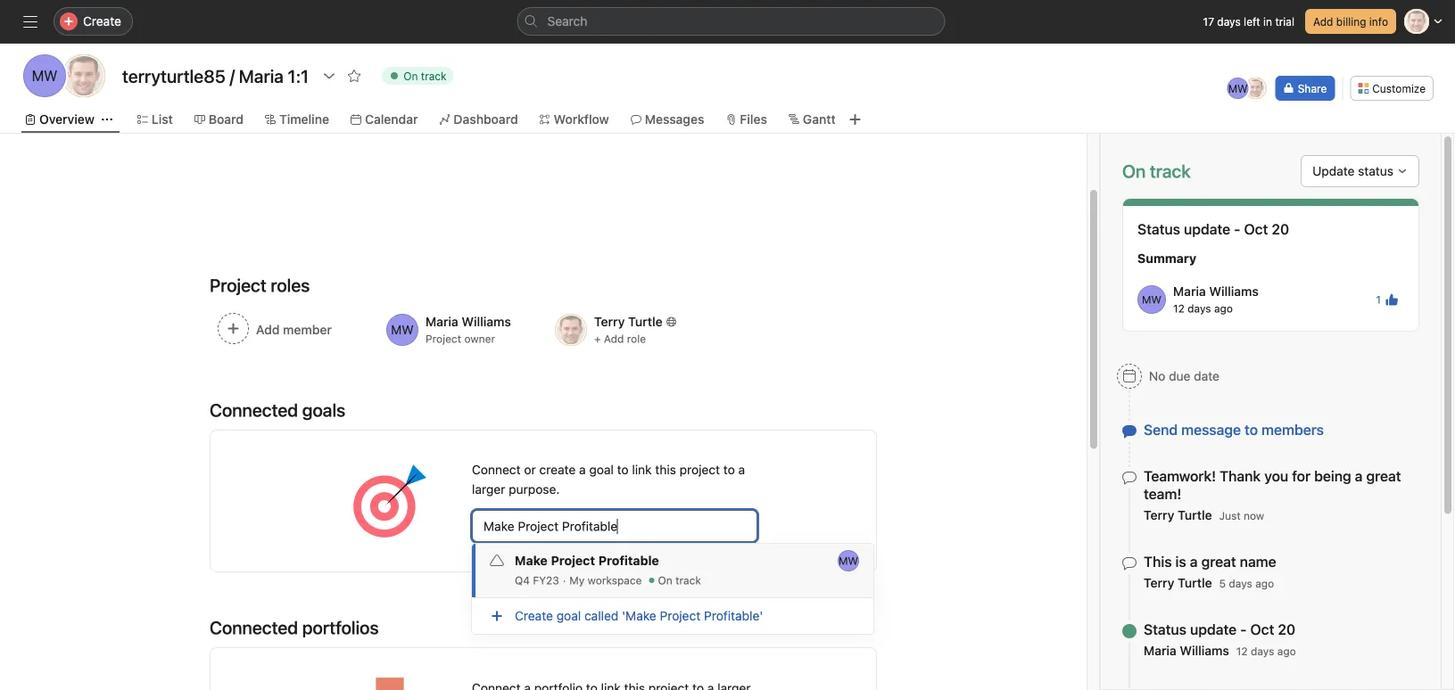 Task type: vqa. For each thing, say whether or not it's contained in the screenshot.
Update status
yes



Task type: describe. For each thing, give the bounding box(es) containing it.
timeline link
[[265, 110, 329, 129]]

connect
[[472, 462, 521, 477]]

timeline
[[279, 112, 329, 127]]

larger
[[472, 482, 506, 497]]

days inside status update - oct 20 maria williams 12 days ago
[[1251, 646, 1275, 658]]

2 horizontal spatial mw
[[1229, 82, 1249, 95]]

just
[[1220, 510, 1241, 523]]

create goal called 'make project profitable' list box
[[472, 544, 874, 635]]

this is a great name button
[[1144, 553, 1277, 571]]

message
[[1182, 422, 1242, 439]]

on
[[404, 70, 418, 82]]

info
[[1370, 15, 1389, 28]]

0 horizontal spatial mw
[[32, 67, 58, 84]]

goal inside list box
[[557, 609, 581, 624]]

date
[[1195, 369, 1220, 384]]

0 horizontal spatial tt
[[75, 67, 93, 84]]

send message to members
[[1144, 422, 1325, 439]]

add to starred image
[[347, 69, 362, 83]]

20
[[1279, 622, 1296, 639]]

on track
[[1123, 161, 1191, 182]]

12 inside maria williams 12 days ago
[[1174, 303, 1185, 315]]

17 days left in trial
[[1204, 15, 1295, 28]]

create for create goal called 'make project profitable'
[[515, 609, 553, 624]]

dashboard link
[[440, 110, 518, 129]]

search button
[[517, 7, 946, 36]]

12 inside status update - oct 20 maria williams 12 days ago
[[1237, 646, 1248, 658]]

teamwork!
[[1144, 468, 1217, 485]]

status update - oct 20 button
[[1144, 621, 1297, 639]]

status for status update - oct 20 maria williams 12 days ago
[[1144, 622, 1187, 639]]

days inside maria williams 12 days ago
[[1188, 303, 1212, 315]]

update
[[1313, 164, 1355, 179]]

search
[[548, 14, 588, 29]]

project inside list box
[[660, 609, 701, 624]]

billing
[[1337, 15, 1367, 28]]

customize button
[[1351, 76, 1434, 101]]

terry turtle link for team!
[[1144, 508, 1213, 523]]

list
[[152, 112, 173, 127]]

workflow link
[[540, 110, 609, 129]]

connect or create a goal to link this project to a larger purpose.
[[472, 462, 745, 497]]

5
[[1220, 578, 1226, 590]]

add member
[[256, 322, 332, 337]]

messages
[[645, 112, 705, 127]]

- for oct 20
[[1235, 221, 1241, 238]]

expand sidebar image
[[23, 14, 37, 29]]

maria inside maria williams 12 days ago
[[1174, 284, 1207, 299]]

board
[[209, 112, 244, 127]]

on track button
[[374, 63, 462, 88]]

update status
[[1313, 164, 1394, 179]]

teamwork! thank you for being a great team! button
[[1144, 468, 1420, 503]]

share
[[1298, 82, 1328, 95]]

create goal called 'make project profitable'
[[515, 609, 763, 624]]

is
[[1176, 554, 1187, 571]]

project inside maria williams project owner
[[426, 332, 462, 345]]

members
[[1262, 422, 1325, 439]]

now
[[1244, 510, 1265, 523]]

+
[[594, 332, 601, 345]]

0 horizontal spatial to
[[617, 462, 629, 477]]

ago for great
[[1256, 578, 1275, 590]]

owner
[[465, 332, 495, 345]]

purpose.
[[509, 482, 560, 497]]

status update - oct 20 maria williams 12 days ago
[[1144, 622, 1297, 659]]

a inside teamwork! thank you for being a great team! terry turtle just now
[[1356, 468, 1363, 485]]

project roles
[[210, 274, 310, 295]]

status update - oct 20
[[1138, 221, 1290, 238]]

add member button
[[210, 305, 371, 355]]

thank
[[1220, 468, 1261, 485]]

this is a great name terry turtle 5 days ago
[[1144, 554, 1277, 591]]

tab actions image
[[102, 114, 112, 125]]

gantt
[[803, 112, 836, 127]]

turtle inside teamwork! thank you for being a great team! terry turtle just now
[[1178, 508, 1213, 523]]

show options image
[[322, 69, 337, 83]]

mw inside latest status update element
[[1142, 294, 1162, 306]]

days right the 17
[[1218, 15, 1241, 28]]

calendar
[[365, 112, 418, 127]]

teamwork! thank you for being a great team! terry turtle just now
[[1144, 468, 1402, 523]]

ago for oct
[[1278, 646, 1297, 658]]

a right project
[[739, 462, 745, 477]]

workflow
[[554, 112, 609, 127]]

list link
[[137, 110, 173, 129]]

terry inside teamwork! thank you for being a great team! terry turtle just now
[[1144, 508, 1175, 523]]

connected goals
[[210, 399, 346, 420]]

a inside this is a great name terry turtle 5 days ago
[[1191, 554, 1198, 571]]

you
[[1265, 468, 1289, 485]]

terry inside this is a great name terry turtle 5 days ago
[[1144, 576, 1175, 591]]

due
[[1169, 369, 1191, 384]]

17
[[1204, 15, 1215, 28]]

ago inside maria williams 12 days ago
[[1215, 303, 1234, 315]]



Task type: locate. For each thing, give the bounding box(es) containing it.
goal left called
[[557, 609, 581, 624]]

profitable'
[[704, 609, 763, 624]]

1 vertical spatial maria williams link
[[1144, 644, 1230, 659]]

a right is
[[1191, 554, 1198, 571]]

- left oct
[[1241, 622, 1247, 639]]

mw left share button at the top right
[[1229, 82, 1249, 95]]

turtle inside this is a great name terry turtle 5 days ago
[[1178, 576, 1213, 591]]

maria down status update - oct 20 button
[[1144, 644, 1177, 659]]

0 horizontal spatial great
[[1202, 554, 1237, 571]]

trial
[[1276, 15, 1295, 28]]

great inside teamwork! thank you for being a great team! terry turtle just now
[[1367, 468, 1402, 485]]

project
[[426, 332, 462, 345], [660, 609, 701, 624]]

tt
[[75, 67, 93, 84], [1250, 82, 1263, 95]]

a right being
[[1356, 468, 1363, 485]]

ago up date
[[1215, 303, 1234, 315]]

1 horizontal spatial mw
[[1142, 294, 1162, 306]]

create right the expand sidebar image
[[83, 14, 121, 29]]

Start typing the name of a goal text field
[[472, 510, 758, 542]]

ago inside this is a great name terry turtle 5 days ago
[[1256, 578, 1275, 590]]

1 vertical spatial williams
[[1180, 644, 1230, 659]]

link
[[632, 462, 652, 477]]

maria williams
[[426, 314, 511, 329]]

+ add role
[[594, 332, 646, 345]]

messages link
[[631, 110, 705, 129]]

1 horizontal spatial ago
[[1256, 578, 1275, 590]]

ago
[[1215, 303, 1234, 315], [1256, 578, 1275, 590], [1278, 646, 1297, 658]]

2 vertical spatial ago
[[1278, 646, 1297, 658]]

1 vertical spatial maria
[[1144, 644, 1177, 659]]

maria inside status update - oct 20 maria williams 12 days ago
[[1144, 644, 1177, 659]]

1 vertical spatial great
[[1202, 554, 1237, 571]]

0 vertical spatial project
[[426, 332, 462, 345]]

overview link
[[25, 110, 94, 129]]

- inside status update - oct 20 maria williams 12 days ago
[[1241, 622, 1247, 639]]

send
[[1144, 422, 1178, 439]]

1 vertical spatial turtle
[[1178, 576, 1213, 591]]

1 vertical spatial ago
[[1256, 578, 1275, 590]]

ago down 20
[[1278, 646, 1297, 658]]

to left link
[[617, 462, 629, 477]]

create inside list box
[[515, 609, 553, 624]]

1 vertical spatial terry
[[1144, 576, 1175, 591]]

2 horizontal spatial ago
[[1278, 646, 1297, 658]]

ago down name
[[1256, 578, 1275, 590]]

terry turtle link down is
[[1144, 576, 1213, 591]]

update status button
[[1302, 155, 1420, 187]]

status inside status update - oct 20 maria williams 12 days ago
[[1144, 622, 1187, 639]]

create for create
[[83, 14, 121, 29]]

track
[[421, 70, 447, 82]]

- left the oct 20
[[1235, 221, 1241, 238]]

oct
[[1251, 622, 1275, 639]]

2 terry from the top
[[1144, 576, 1175, 591]]

days inside this is a great name terry turtle 5 days ago
[[1229, 578, 1253, 590]]

1 vertical spatial status
[[1144, 622, 1187, 639]]

williams down status update - oct 20
[[1210, 284, 1259, 299]]

1 vertical spatial add
[[604, 332, 624, 345]]

1 button
[[1371, 287, 1405, 312]]

maria williams 12 days ago
[[1174, 284, 1259, 315]]

2 terry turtle link from the top
[[1144, 576, 1213, 591]]

1 horizontal spatial great
[[1367, 468, 1402, 485]]

summary
[[1138, 251, 1197, 266]]

project down maria williams
[[426, 332, 462, 345]]

goal inside connect or create a goal to link this project to a larger purpose.
[[589, 462, 614, 477]]

called
[[585, 609, 619, 624]]

role
[[627, 332, 646, 345]]

-
[[1235, 221, 1241, 238], [1241, 622, 1247, 639]]

update inside status update - oct 20 maria williams 12 days ago
[[1191, 622, 1237, 639]]

create
[[83, 14, 121, 29], [515, 609, 553, 624]]

create
[[540, 462, 576, 477]]

mw up overview link in the top left of the page
[[32, 67, 58, 84]]

in
[[1264, 15, 1273, 28]]

maria
[[1174, 284, 1207, 299], [1144, 644, 1177, 659]]

a right "create"
[[579, 462, 586, 477]]

project right 'make
[[660, 609, 701, 624]]

search list box
[[517, 7, 946, 36]]

tt left share button at the top right
[[1250, 82, 1263, 95]]

send message to members button
[[1144, 422, 1325, 439]]

team!
[[1144, 486, 1182, 503]]

terry turtle
[[594, 314, 663, 329]]

1 vertical spatial goal
[[557, 609, 581, 624]]

left
[[1244, 15, 1261, 28]]

for
[[1293, 468, 1311, 485]]

connected portfolios
[[210, 617, 379, 638]]

1 vertical spatial project
[[660, 609, 701, 624]]

12 down status update - oct 20 button
[[1237, 646, 1248, 658]]

status inside latest status update element
[[1138, 221, 1181, 238]]

update for oct 20
[[1185, 221, 1231, 238]]

gantt link
[[789, 110, 836, 129]]

0 vertical spatial 12
[[1174, 303, 1185, 315]]

terry down this
[[1144, 576, 1175, 591]]

0 vertical spatial terry
[[1144, 508, 1175, 523]]

1 vertical spatial -
[[1241, 622, 1247, 639]]

0 horizontal spatial ago
[[1215, 303, 1234, 315]]

1 horizontal spatial to
[[724, 462, 735, 477]]

0 vertical spatial update
[[1185, 221, 1231, 238]]

add inside button
[[1314, 15, 1334, 28]]

0 vertical spatial -
[[1235, 221, 1241, 238]]

goal left link
[[589, 462, 614, 477]]

share button
[[1276, 76, 1336, 101]]

maria williams project owner
[[426, 314, 511, 345]]

0 vertical spatial add
[[1314, 15, 1334, 28]]

terry turtle link down the team!
[[1144, 508, 1213, 523]]

add billing info button
[[1306, 9, 1397, 34]]

'make
[[622, 609, 657, 624]]

great inside this is a great name terry turtle 5 days ago
[[1202, 554, 1237, 571]]

great up 5
[[1202, 554, 1237, 571]]

goal
[[589, 462, 614, 477], [557, 609, 581, 624]]

this is a great name link
[[1144, 554, 1277, 571]]

1 horizontal spatial project
[[660, 609, 701, 624]]

update down 5
[[1191, 622, 1237, 639]]

files
[[740, 112, 768, 127]]

1 vertical spatial create
[[515, 609, 553, 624]]

maria williams link down summary
[[1174, 284, 1259, 299]]

update for oct
[[1191, 622, 1237, 639]]

1 turtle from the top
[[1178, 508, 1213, 523]]

maria williams link down status update - oct 20 button
[[1144, 644, 1230, 659]]

update up summary
[[1185, 221, 1231, 238]]

no due date
[[1150, 369, 1220, 384]]

add left billing
[[1314, 15, 1334, 28]]

teamwork! thank you for being a great team! link
[[1144, 468, 1402, 503]]

williams
[[1210, 284, 1259, 299], [1180, 644, 1230, 659]]

add
[[1314, 15, 1334, 28], [604, 332, 624, 345]]

terry turtle link for 5
[[1144, 576, 1213, 591]]

maria down summary
[[1174, 284, 1207, 299]]

0 horizontal spatial project
[[426, 332, 462, 345]]

None text field
[[118, 60, 313, 92]]

add right the +
[[604, 332, 624, 345]]

0 vertical spatial goal
[[589, 462, 614, 477]]

great right being
[[1367, 468, 1402, 485]]

0 horizontal spatial create
[[83, 14, 121, 29]]

- for oct
[[1241, 622, 1247, 639]]

0 vertical spatial terry turtle link
[[1144, 508, 1213, 523]]

this
[[1144, 554, 1172, 571]]

being
[[1315, 468, 1352, 485]]

turtle
[[1178, 508, 1213, 523], [1178, 576, 1213, 591]]

calendar link
[[351, 110, 418, 129]]

create left called
[[515, 609, 553, 624]]

terry
[[1144, 508, 1175, 523], [1144, 576, 1175, 591]]

turtle left the just
[[1178, 508, 1213, 523]]

12
[[1174, 303, 1185, 315], [1237, 646, 1248, 658]]

document
[[199, 115, 888, 204]]

to right project
[[724, 462, 735, 477]]

0 vertical spatial create
[[83, 14, 121, 29]]

on track
[[404, 70, 447, 82]]

oct 20
[[1245, 221, 1290, 238]]

0 vertical spatial maria williams link
[[1174, 284, 1259, 299]]

to right message
[[1245, 422, 1259, 439]]

terry down the team!
[[1144, 508, 1175, 523]]

project
[[680, 462, 720, 477]]

days right 5
[[1229, 578, 1253, 590]]

williams inside status update - oct 20 maria williams 12 days ago
[[1180, 644, 1230, 659]]

add billing info
[[1314, 15, 1389, 28]]

1 horizontal spatial 12
[[1237, 646, 1248, 658]]

tt up overview
[[75, 67, 93, 84]]

0 vertical spatial williams
[[1210, 284, 1259, 299]]

1
[[1377, 294, 1382, 306]]

days down oct
[[1251, 646, 1275, 658]]

add tab image
[[849, 112, 863, 127]]

0 horizontal spatial 12
[[1174, 303, 1185, 315]]

board link
[[194, 110, 244, 129]]

1 horizontal spatial add
[[1314, 15, 1334, 28]]

mw
[[32, 67, 58, 84], [1229, 82, 1249, 95], [1142, 294, 1162, 306]]

no due date button
[[1110, 361, 1228, 393]]

ago inside status update - oct 20 maria williams 12 days ago
[[1278, 646, 1297, 658]]

2 turtle from the top
[[1178, 576, 1213, 591]]

0 vertical spatial maria
[[1174, 284, 1207, 299]]

0 vertical spatial turtle
[[1178, 508, 1213, 523]]

- inside latest status update element
[[1235, 221, 1241, 238]]

1 terry from the top
[[1144, 508, 1175, 523]]

1 terry turtle link from the top
[[1144, 508, 1213, 523]]

this
[[655, 462, 676, 477]]

status
[[1359, 164, 1394, 179]]

0 vertical spatial ago
[[1215, 303, 1234, 315]]

status down this
[[1144, 622, 1187, 639]]

williams down status update - oct 20 button
[[1180, 644, 1230, 659]]

1 vertical spatial terry turtle link
[[1144, 576, 1213, 591]]

mw down summary
[[1142, 294, 1162, 306]]

1 horizontal spatial goal
[[589, 462, 614, 477]]

terry turtle link
[[1144, 508, 1213, 523], [1144, 576, 1213, 591]]

williams inside maria williams 12 days ago
[[1210, 284, 1259, 299]]

create inside popup button
[[83, 14, 121, 29]]

files link
[[726, 110, 768, 129]]

status up summary
[[1138, 221, 1181, 238]]

0 horizontal spatial goal
[[557, 609, 581, 624]]

1 horizontal spatial create
[[515, 609, 553, 624]]

no
[[1150, 369, 1166, 384]]

dashboard
[[454, 112, 518, 127]]

overview
[[39, 112, 94, 127]]

update
[[1185, 221, 1231, 238], [1191, 622, 1237, 639]]

1 horizontal spatial tt
[[1250, 82, 1263, 95]]

days down summary
[[1188, 303, 1212, 315]]

2 horizontal spatial to
[[1245, 422, 1259, 439]]

turtle down is
[[1178, 576, 1213, 591]]

latest status update element
[[1123, 198, 1420, 332]]

to
[[1245, 422, 1259, 439], [617, 462, 629, 477], [724, 462, 735, 477]]

0 horizontal spatial add
[[604, 332, 624, 345]]

maria williams link inside latest status update element
[[1174, 284, 1259, 299]]

0 vertical spatial status
[[1138, 221, 1181, 238]]

12 down summary
[[1174, 303, 1185, 315]]

name
[[1240, 554, 1277, 571]]

maria williams link
[[1174, 284, 1259, 299], [1144, 644, 1230, 659]]

1 vertical spatial update
[[1191, 622, 1237, 639]]

0 vertical spatial great
[[1367, 468, 1402, 485]]

1 vertical spatial 12
[[1237, 646, 1248, 658]]

status for status update - oct 20
[[1138, 221, 1181, 238]]



